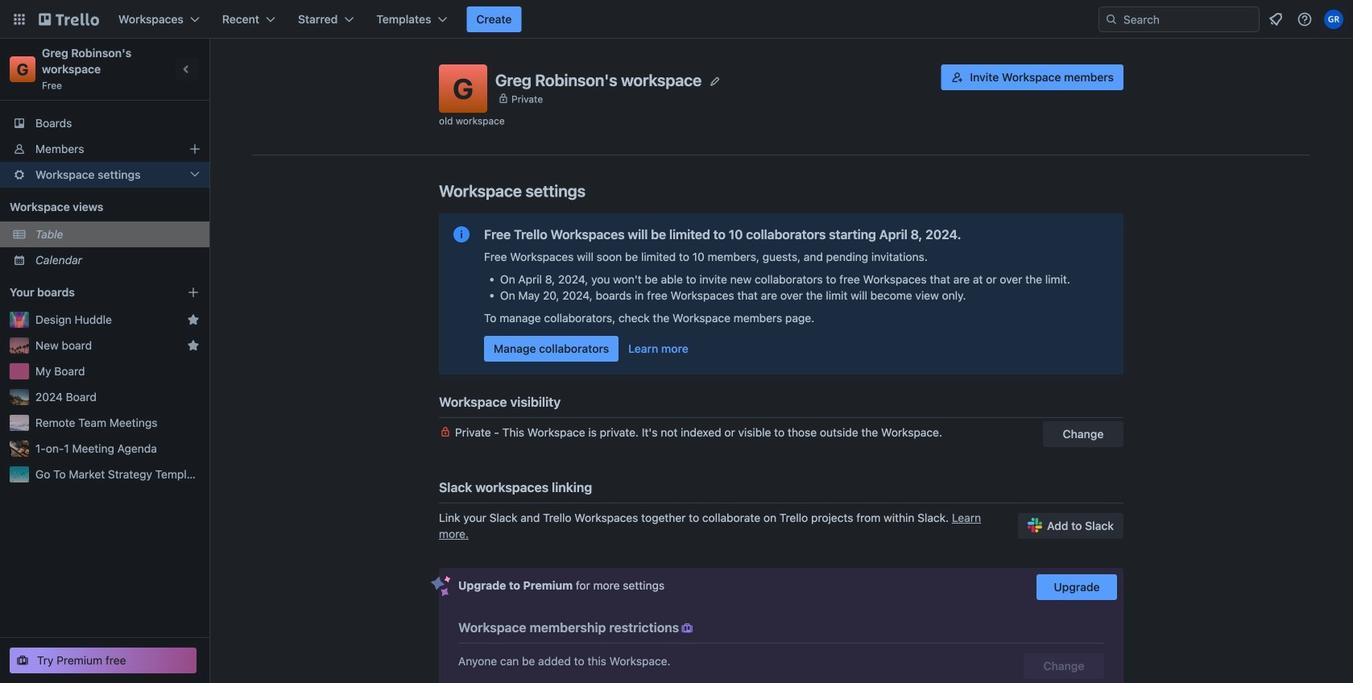 Task type: locate. For each thing, give the bounding box(es) containing it.
starred icon image
[[187, 313, 200, 326], [187, 339, 200, 352]]

0 notifications image
[[1267, 10, 1286, 29]]

sm image
[[679, 620, 696, 637]]

your boards with 7 items element
[[10, 283, 163, 302]]

1 vertical spatial starred icon image
[[187, 339, 200, 352]]

0 vertical spatial starred icon image
[[187, 313, 200, 326]]

1 starred icon image from the top
[[187, 313, 200, 326]]

open information menu image
[[1297, 11, 1314, 27]]



Task type: vqa. For each thing, say whether or not it's contained in the screenshot.
Create LinkedIn Link on the top left of page
no



Task type: describe. For each thing, give the bounding box(es) containing it.
Search field
[[1099, 6, 1260, 32]]

search image
[[1106, 13, 1119, 26]]

primary element
[[0, 0, 1354, 39]]

greg robinson (gregrobinson96) image
[[1325, 10, 1344, 29]]

add board image
[[187, 286, 200, 299]]

2 starred icon image from the top
[[187, 339, 200, 352]]

back to home image
[[39, 6, 99, 32]]

sparkle image
[[431, 576, 451, 597]]

workspace navigation collapse icon image
[[176, 58, 198, 81]]



